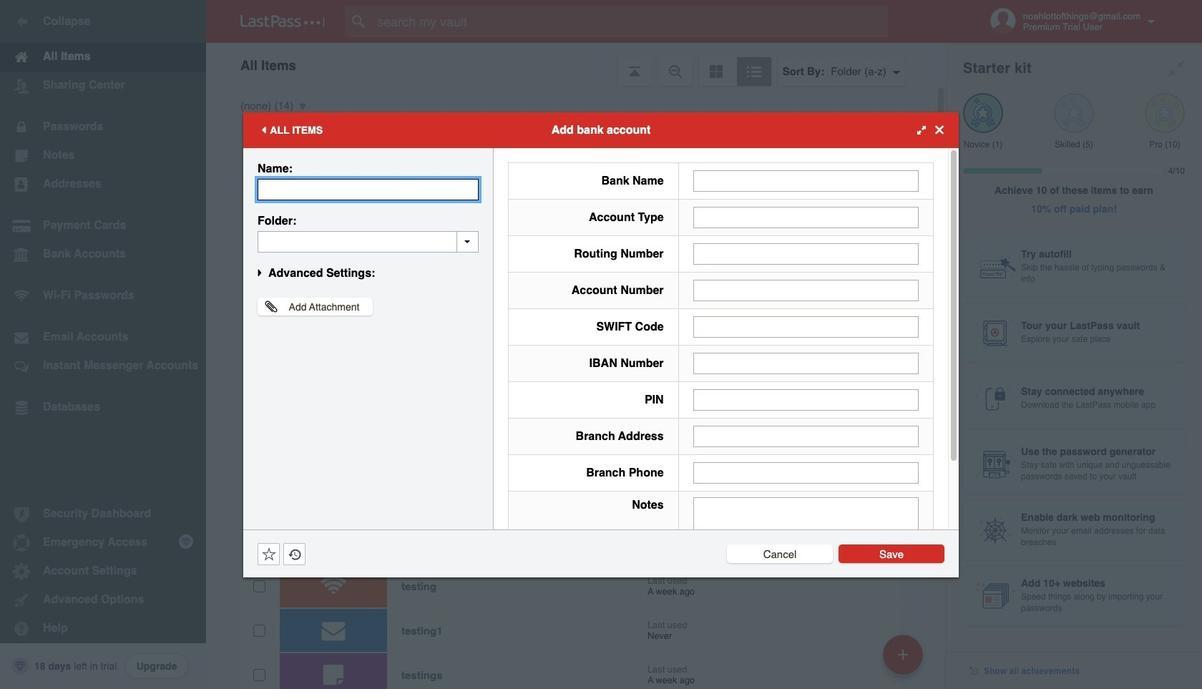 Task type: describe. For each thing, give the bounding box(es) containing it.
Search search field
[[345, 6, 917, 37]]

search my vault text field
[[345, 6, 917, 37]]

new item image
[[898, 650, 908, 660]]



Task type: locate. For each thing, give the bounding box(es) containing it.
None text field
[[693, 207, 919, 228], [258, 231, 479, 252], [693, 243, 919, 265], [693, 280, 919, 301], [693, 497, 919, 586], [693, 207, 919, 228], [258, 231, 479, 252], [693, 243, 919, 265], [693, 280, 919, 301], [693, 497, 919, 586]]

main navigation navigation
[[0, 0, 206, 689]]

new item navigation
[[878, 631, 932, 689]]

None text field
[[693, 170, 919, 191], [258, 179, 479, 200], [693, 316, 919, 338], [693, 353, 919, 374], [693, 389, 919, 411], [693, 426, 919, 447], [693, 462, 919, 484], [693, 170, 919, 191], [258, 179, 479, 200], [693, 316, 919, 338], [693, 353, 919, 374], [693, 389, 919, 411], [693, 426, 919, 447], [693, 462, 919, 484]]

vault options navigation
[[206, 43, 946, 86]]

dialog
[[243, 112, 959, 595]]

lastpass image
[[241, 15, 325, 28]]



